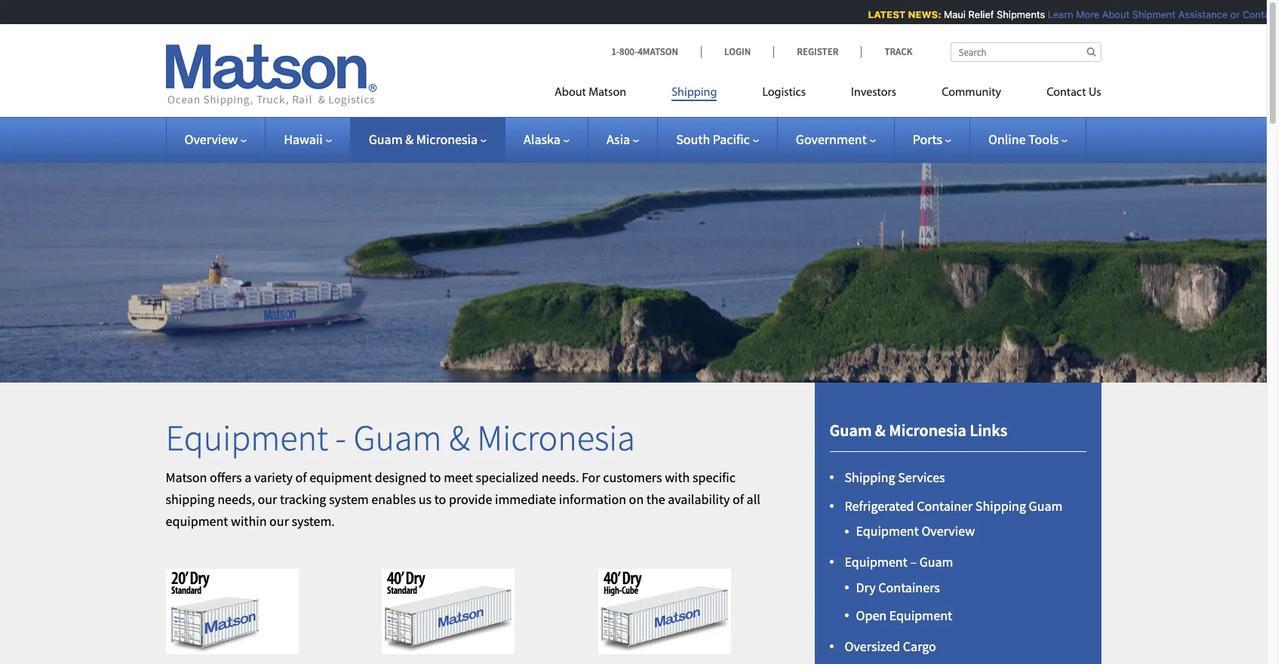 Task type: describe. For each thing, give the bounding box(es) containing it.
system.
[[292, 512, 335, 530]]

track link
[[861, 45, 913, 58]]

ports
[[913, 131, 943, 148]]

1 horizontal spatial equipment
[[310, 469, 372, 486]]

maui
[[938, 8, 960, 20]]

0 vertical spatial to
[[429, 469, 441, 486]]

track
[[885, 45, 913, 58]]

micronesia for guam & micronesia links
[[889, 419, 967, 440]]

contact
[[1047, 87, 1086, 99]]

top menu navigation
[[555, 79, 1101, 110]]

equipment for equipment – guam
[[845, 554, 908, 571]]

shipping link
[[649, 79, 740, 110]]

online tools
[[989, 131, 1059, 148]]

news:
[[902, 8, 935, 20]]

dry containers link
[[856, 579, 940, 596]]

search image
[[1087, 47, 1096, 57]]

south pacific
[[676, 131, 750, 148]]

ports link
[[913, 131, 952, 148]]

us
[[419, 491, 432, 508]]

variety
[[254, 469, 293, 486]]

equipment for equipment - guam & micronesia
[[166, 415, 328, 460]]

shipments
[[991, 8, 1039, 20]]

1 horizontal spatial container
[[1237, 8, 1278, 20]]

2 horizontal spatial shipping
[[976, 497, 1026, 515]]

latest news: maui relief shipments learn more about shipment assistance or container
[[862, 8, 1278, 20]]

micronesia for guam & micronesia
[[416, 131, 478, 148]]

guam & micronesia
[[369, 131, 478, 148]]

on
[[629, 491, 644, 508]]

oversized cargo link
[[845, 638, 936, 655]]

container inside guam & micronesia links section
[[917, 497, 973, 515]]

alaska link
[[524, 131, 570, 148]]

equipment - guam & micronesia
[[166, 415, 635, 460]]

-
[[336, 415, 346, 460]]

services
[[898, 469, 945, 486]]

assistance
[[1172, 8, 1222, 20]]

the
[[647, 491, 665, 508]]

government link
[[796, 131, 876, 148]]

oversized cargo
[[845, 638, 936, 655]]

online tools link
[[989, 131, 1068, 148]]

matson inside matson offers a variety of equipment designed to meet specialized needs. for customers with specific shipping needs, our tracking system enables us to provide immediate information on the availability of all equipment within our system.
[[166, 469, 207, 486]]

oversized
[[845, 638, 901, 655]]

open equipment link
[[856, 606, 952, 624]]

& for guam & micronesia
[[405, 131, 414, 148]]

refrigerated
[[845, 497, 914, 515]]

designed
[[375, 469, 427, 486]]

refrigerated container shipping guam
[[845, 497, 1063, 515]]

community
[[942, 87, 1002, 99]]

shipping for shipping services
[[845, 469, 896, 486]]

1 horizontal spatial about
[[1096, 8, 1124, 20]]

enables
[[372, 491, 416, 508]]

–
[[910, 554, 917, 571]]

us
[[1089, 87, 1101, 99]]

learn more about shipment assistance or container link
[[1042, 8, 1278, 20]]

needs,
[[217, 491, 255, 508]]

1 vertical spatial equipment
[[166, 512, 228, 530]]

login
[[725, 45, 751, 58]]

equipment for equipment overview
[[856, 522, 919, 540]]

1-800-4matson
[[611, 45, 678, 58]]

open
[[856, 606, 887, 624]]

pacific
[[713, 131, 750, 148]]

meet
[[444, 469, 473, 486]]

matson inside top menu "navigation"
[[589, 87, 626, 99]]

0 vertical spatial overview
[[185, 131, 238, 148]]

investors link
[[829, 79, 919, 110]]

cargo
[[903, 638, 936, 655]]

about matson link
[[555, 79, 649, 110]]

community link
[[919, 79, 1024, 110]]

specialized
[[476, 469, 539, 486]]

customers
[[603, 469, 662, 486]]

links
[[970, 419, 1008, 440]]

0 horizontal spatial of
[[295, 469, 307, 486]]

equipment – guam
[[845, 554, 954, 571]]

government
[[796, 131, 867, 148]]

equipment overview link
[[856, 522, 975, 540]]

dry
[[856, 579, 876, 596]]

more
[[1070, 8, 1093, 20]]

relief
[[962, 8, 988, 20]]

about inside top menu "navigation"
[[555, 87, 586, 99]]

online
[[989, 131, 1026, 148]]

guam & micronesia links
[[830, 419, 1008, 440]]

1-
[[611, 45, 620, 58]]



Task type: locate. For each thing, give the bounding box(es) containing it.
about
[[1096, 8, 1124, 20], [555, 87, 586, 99]]

availability
[[668, 491, 730, 508]]

& for guam & micronesia links
[[875, 419, 886, 440]]

1 vertical spatial to
[[434, 491, 446, 508]]

shipping services
[[845, 469, 945, 486]]

shipping services link
[[845, 469, 945, 486]]

equipment down containers on the right bottom of page
[[890, 606, 952, 624]]

needs.
[[542, 469, 579, 486]]

of left 'all'
[[733, 491, 744, 508]]

0 horizontal spatial about
[[555, 87, 586, 99]]

learn
[[1042, 8, 1067, 20]]

hawaii link
[[284, 131, 332, 148]]

1 vertical spatial overview
[[922, 522, 975, 540]]

with
[[665, 469, 690, 486]]

1 vertical spatial our
[[270, 512, 289, 530]]

latest
[[862, 8, 900, 20]]

0 horizontal spatial shipping
[[672, 87, 717, 99]]

of
[[295, 469, 307, 486], [733, 491, 744, 508]]

matson containership sailing for guam shipping service. image
[[0, 139, 1267, 382]]

0 vertical spatial shipping
[[672, 87, 717, 99]]

our right within
[[270, 512, 289, 530]]

contact us link
[[1024, 79, 1101, 110]]

tools
[[1029, 131, 1059, 148]]

within
[[231, 512, 267, 530]]

shipping inside top menu "navigation"
[[672, 87, 717, 99]]

1 horizontal spatial overview
[[922, 522, 975, 540]]

or
[[1225, 8, 1234, 20]]

shipping
[[166, 491, 215, 508]]

container right or
[[1237, 8, 1278, 20]]

alaska
[[524, 131, 561, 148]]

container down services
[[917, 497, 973, 515]]

blue matson logo with ocean, shipping, truck, rail and logistics written beneath it. image
[[166, 45, 377, 106]]

south
[[676, 131, 710, 148]]

dry containers
[[856, 579, 940, 596]]

guam & micronesia links section
[[796, 382, 1120, 664]]

1 vertical spatial matson
[[166, 469, 207, 486]]

0 vertical spatial equipment
[[310, 469, 372, 486]]

asia link
[[607, 131, 639, 148]]

our down variety
[[258, 491, 277, 508]]

to
[[429, 469, 441, 486], [434, 491, 446, 508]]

about matson
[[555, 87, 626, 99]]

equipment up dry in the bottom right of the page
[[845, 554, 908, 571]]

matson up shipping
[[166, 469, 207, 486]]

micronesia
[[416, 131, 478, 148], [477, 415, 635, 460], [889, 419, 967, 440]]

to right us
[[434, 491, 446, 508]]

1-800-4matson link
[[611, 45, 701, 58]]

1 vertical spatial shipping
[[845, 469, 896, 486]]

0 horizontal spatial container
[[917, 497, 973, 515]]

equipment up system
[[310, 469, 372, 486]]

to left meet
[[429, 469, 441, 486]]

south pacific link
[[676, 131, 759, 148]]

guam & micronesia link
[[369, 131, 487, 148]]

refrigerated container shipping guam link
[[845, 497, 1063, 515]]

equipment down shipping
[[166, 512, 228, 530]]

matson offers a variety of equipment designed to meet specialized needs. for customers with specific shipping needs, our tracking system enables us to provide immediate information on the availability of all equipment within our system.
[[166, 469, 761, 530]]

equipment overview
[[856, 522, 975, 540]]

equipment up a
[[166, 415, 328, 460]]

2 vertical spatial shipping
[[976, 497, 1026, 515]]

of up the tracking
[[295, 469, 307, 486]]

overview inside guam & micronesia links section
[[922, 522, 975, 540]]

0 vertical spatial container
[[1237, 8, 1278, 20]]

0 horizontal spatial overview
[[185, 131, 238, 148]]

hawaii
[[284, 131, 323, 148]]

login link
[[701, 45, 774, 58]]

shipment
[[1126, 8, 1170, 20]]

shipping for shipping
[[672, 87, 717, 99]]

offers
[[210, 469, 242, 486]]

4matson
[[638, 45, 678, 58]]

investors
[[851, 87, 897, 99]]

0 vertical spatial about
[[1096, 8, 1124, 20]]

& inside section
[[875, 419, 886, 440]]

about up alaska link
[[555, 87, 586, 99]]

800-
[[620, 45, 638, 58]]

1 horizontal spatial matson
[[589, 87, 626, 99]]

1 horizontal spatial &
[[449, 415, 470, 460]]

contact us
[[1047, 87, 1101, 99]]

overview link
[[185, 131, 247, 148]]

0 vertical spatial our
[[258, 491, 277, 508]]

&
[[405, 131, 414, 148], [449, 415, 470, 460], [875, 419, 886, 440]]

system
[[329, 491, 369, 508]]

containers
[[879, 579, 940, 596]]

0 horizontal spatial equipment
[[166, 512, 228, 530]]

logistics link
[[740, 79, 829, 110]]

matson down 1- at the top left of the page
[[589, 87, 626, 99]]

container
[[1237, 8, 1278, 20], [917, 497, 973, 515]]

micronesia inside guam & micronesia links section
[[889, 419, 967, 440]]

1 vertical spatial container
[[917, 497, 973, 515]]

1 horizontal spatial shipping
[[845, 469, 896, 486]]

1 horizontal spatial of
[[733, 491, 744, 508]]

equipment – guam link
[[845, 554, 954, 571]]

1 vertical spatial of
[[733, 491, 744, 508]]

a
[[245, 469, 252, 486]]

overview
[[185, 131, 238, 148], [922, 522, 975, 540]]

matson
[[589, 87, 626, 99], [166, 469, 207, 486]]

open equipment
[[856, 606, 952, 624]]

information
[[559, 491, 626, 508]]

0 vertical spatial matson
[[589, 87, 626, 99]]

equipment down refrigerated
[[856, 522, 919, 540]]

asia
[[607, 131, 630, 148]]

0 horizontal spatial &
[[405, 131, 414, 148]]

tracking
[[280, 491, 326, 508]]

register
[[797, 45, 839, 58]]

0 horizontal spatial matson
[[166, 469, 207, 486]]

for
[[582, 469, 600, 486]]

0 vertical spatial of
[[295, 469, 307, 486]]

1 vertical spatial about
[[555, 87, 586, 99]]

about right more
[[1096, 8, 1124, 20]]

specific
[[693, 469, 736, 486]]

2 horizontal spatial &
[[875, 419, 886, 440]]

register link
[[774, 45, 861, 58]]

Search search field
[[951, 42, 1101, 62]]

provide
[[449, 491, 492, 508]]

equipment
[[166, 415, 328, 460], [856, 522, 919, 540], [845, 554, 908, 571], [890, 606, 952, 624]]

None search field
[[951, 42, 1101, 62]]

logistics
[[763, 87, 806, 99]]



Task type: vqa. For each thing, say whether or not it's contained in the screenshot.
the Asia Link
yes



